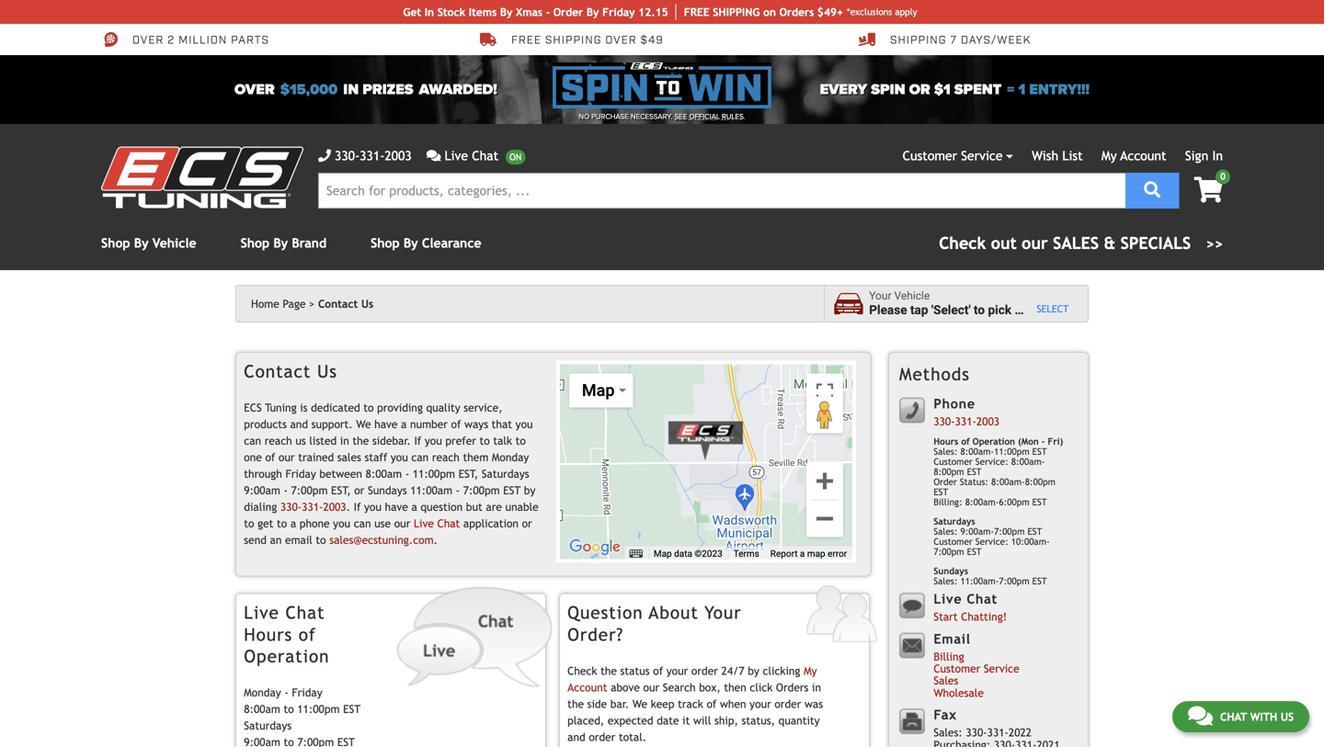 Task type: vqa. For each thing, say whether or not it's contained in the screenshot.
PING
yes



Task type: locate. For each thing, give the bounding box(es) containing it.
if down between
[[354, 501, 361, 514]]

sales down billing link
[[934, 675, 959, 688]]

ways
[[465, 418, 488, 431]]

0 horizontal spatial by
[[524, 484, 536, 497]]

map inside dropdown button
[[582, 381, 615, 401]]

330- right phone icon
[[335, 149, 360, 163]]

official
[[689, 112, 720, 121]]

$49
[[641, 33, 664, 48]]

2 shop from the left
[[241, 236, 270, 251]]

billing link
[[934, 651, 964, 663]]

can down number
[[412, 451, 429, 464]]

your inside above our search box, then click orders in the side bar. we keep track of when your order was placed, expected date it will ship, status, quantity and order total.
[[750, 698, 771, 711]]

2003 up status:
[[977, 415, 1000, 428]]

1 shop from the left
[[101, 236, 130, 251]]

monday down live chat hours of operation
[[244, 687, 281, 700]]

live chat link up clearance
[[426, 146, 525, 166]]

0 vertical spatial .
[[744, 112, 746, 121]]

email billing customer service sales wholesale
[[934, 632, 1020, 700]]

items
[[469, 6, 497, 18]]

and down placed, at the left bottom of page
[[568, 731, 586, 744]]

1 vertical spatial 2003
[[977, 415, 1000, 428]]

side
[[587, 698, 607, 711]]

1 horizontal spatial our
[[394, 518, 411, 530]]

11:00pm left the fri)
[[994, 447, 1030, 457]]

account inside my account
[[568, 681, 607, 694]]

chat inside live chat hours of operation
[[286, 603, 325, 623]]

chat with us link
[[1173, 702, 1310, 733]]

google image
[[565, 536, 625, 560]]

1 horizontal spatial 8:00am
[[366, 468, 402, 481]]

a left map in the right bottom of the page
[[800, 548, 805, 559]]

your up please
[[869, 290, 892, 303]]

330-331-2003 right phone icon
[[335, 149, 412, 163]]

and
[[290, 418, 308, 431], [568, 731, 586, 744]]

of down 'phone'
[[961, 437, 970, 447]]

0 vertical spatial reach
[[265, 435, 292, 448]]

parts
[[231, 33, 269, 48]]

0 horizontal spatial comments image
[[426, 149, 441, 162]]

0 horizontal spatial map
[[582, 381, 615, 401]]

account for the bottommost my account link
[[568, 681, 607, 694]]

1 vertical spatial can
[[412, 451, 429, 464]]

0 horizontal spatial we
[[356, 418, 371, 431]]

contact right page
[[318, 298, 358, 310]]

330-
[[335, 149, 360, 163], [934, 415, 955, 428], [280, 501, 302, 514], [966, 727, 987, 740]]

account down check at the left bottom of page
[[568, 681, 607, 694]]

shopping cart image
[[1194, 177, 1223, 203]]

1 vertical spatial order
[[775, 698, 801, 711]]

over
[[606, 33, 637, 48]]

of inside phone 330-331-2003 hours of operation (mon - fri) sales: 8:00am-11:00pm est customer service: 8:00am- 8:00pm est order status: 8:00am-8:00pm est billing: 8:00am-6:00pm est saturdays sales: 9:00am-7:00pm est customer service: 10:00am- 7:00pm est sundays sales: 11:00am-7:00pm est
[[961, 437, 970, 447]]

1 horizontal spatial 2003
[[385, 149, 412, 163]]

live up clearance
[[445, 149, 468, 163]]

operation
[[973, 437, 1015, 447], [244, 647, 330, 667]]

hours inside phone 330-331-2003 hours of operation (mon - fri) sales: 8:00am-11:00pm est customer service: 8:00am- 8:00pm est order status: 8:00am-8:00pm est billing: 8:00am-6:00pm est saturdays sales: 9:00am-7:00pm est customer service: 10:00am- 7:00pm est sundays sales: 11:00am-7:00pm est
[[934, 437, 959, 447]]

1 horizontal spatial us
[[361, 298, 374, 310]]

us right page
[[361, 298, 374, 310]]

a inside your vehicle please tap 'select' to pick a vehicle
[[1015, 303, 1022, 318]]

2 horizontal spatial shop
[[371, 236, 400, 251]]

customer service link
[[934, 663, 1020, 676]]

reach down products
[[265, 435, 292, 448]]

1 vertical spatial our
[[394, 518, 411, 530]]

1 horizontal spatial or
[[522, 518, 532, 530]]

shop by vehicle
[[101, 236, 196, 251]]

est
[[1033, 447, 1047, 457], [967, 467, 982, 478], [503, 484, 521, 497], [934, 487, 949, 498], [1033, 497, 1047, 508], [1028, 527, 1042, 537], [967, 547, 982, 558], [1033, 576, 1047, 587], [343, 703, 361, 716]]

error
[[828, 548, 847, 559]]

2 horizontal spatial 11:00pm
[[994, 447, 1030, 457]]

330- down wholesale
[[966, 727, 987, 740]]

please
[[869, 303, 907, 318]]

sundays up live chat start chatting!
[[934, 566, 969, 577]]

7:00pm up but
[[463, 484, 500, 497]]

2003 up phone
[[323, 501, 346, 514]]

2 horizontal spatial us
[[1281, 711, 1294, 724]]

map region
[[560, 365, 853, 560]]

service,
[[464, 402, 503, 415]]

operation up monday - friday 8:00am to 11:00pm est saturdays
[[244, 647, 330, 667]]

are
[[486, 501, 502, 514]]

customer
[[903, 149, 957, 163], [934, 457, 973, 467], [934, 537, 973, 547], [934, 663, 981, 676]]

0 vertical spatial service:
[[976, 457, 1009, 467]]

our up through
[[279, 451, 295, 464]]

2 horizontal spatial can
[[412, 451, 429, 464]]

a down providing
[[401, 418, 407, 431]]

1 horizontal spatial monday
[[492, 451, 529, 464]]

check the status of your order 24/7 by clicking
[[568, 665, 804, 678]]

1 horizontal spatial order
[[934, 477, 957, 488]]

order
[[692, 665, 718, 678], [775, 698, 801, 711], [589, 731, 616, 744]]

1 horizontal spatial saturdays
[[482, 468, 529, 481]]

us
[[361, 298, 374, 310], [317, 362, 337, 382], [1281, 711, 1294, 724]]

of down box,
[[707, 698, 717, 711]]

to inside your vehicle please tap 'select' to pick a vehicle
[[974, 303, 985, 318]]

monday inside monday - friday 8:00am to 11:00pm est saturdays
[[244, 687, 281, 700]]

contact us up tuning
[[244, 362, 337, 382]]

1 horizontal spatial sundays
[[934, 566, 969, 577]]

when
[[720, 698, 746, 711]]

report a map error
[[771, 548, 847, 559]]

or
[[909, 81, 931, 98], [354, 484, 365, 497], [522, 518, 532, 530]]

our right the use
[[394, 518, 411, 530]]

- right the 9:00am
[[284, 484, 288, 497]]

if inside '. if you have a question but are unable to get to a phone you can use our'
[[354, 501, 361, 514]]

1 vertical spatial us
[[317, 362, 337, 382]]

0 horizontal spatial our
[[279, 451, 295, 464]]

sales & specials
[[1053, 234, 1191, 253]]

we inside above our search box, then click orders in the side bar. we keep track of when your order was placed, expected date it will ship, status, quantity and order total.
[[633, 698, 648, 711]]

a inside ecs tuning is dedicated to providing quality service, products and support. we have a number of ways that you can reach us listed in the sidebar. if you prefer to talk to one of our trained sales staff you can reach them monday through friday between 8:00am - 11:00pm est, saturdays 9:00am - 7:00pm est, or sundays 11:00am - 7:00pm est by dialing
[[401, 418, 407, 431]]

1 horizontal spatial if
[[414, 435, 421, 448]]

order up box,
[[692, 665, 718, 678]]

the inside above our search box, then click orders in the side bar. we keep track of when your order was placed, expected date it will ship, status, quantity and order total.
[[568, 698, 584, 711]]

est, down the "them"
[[459, 468, 478, 481]]

0 vertical spatial by
[[524, 484, 536, 497]]

331- inside 'link'
[[360, 149, 385, 163]]

have
[[374, 418, 398, 431], [385, 501, 408, 514]]

question
[[421, 501, 463, 514]]

0 vertical spatial sales
[[1053, 234, 1099, 253]]

live inside live chat hours of operation
[[244, 603, 279, 623]]

our inside ecs tuning is dedicated to providing quality service, products and support. we have a number of ways that you can reach us listed in the sidebar. if you prefer to talk to one of our trained sales staff you can reach them monday through friday between 8:00am - 11:00pm est, saturdays 9:00am - 7:00pm est, or sundays 11:00am - 7:00pm est by dialing
[[279, 451, 295, 464]]

contact
[[318, 298, 358, 310], [244, 362, 311, 382]]

live down send
[[244, 603, 279, 623]]

total.
[[619, 731, 647, 744]]

7:00pm down 6:00pm
[[994, 527, 1025, 537]]

order up quantity
[[775, 698, 801, 711]]

2 vertical spatial friday
[[292, 687, 322, 700]]

our inside above our search box, then click orders in the side bar. we keep track of when your order was placed, expected date it will ship, status, quantity and order total.
[[643, 681, 660, 694]]

. right official at the right of the page
[[744, 112, 746, 121]]

1 horizontal spatial 11:00pm
[[413, 468, 455, 481]]

0 vertical spatial can
[[244, 435, 261, 448]]

1 vertical spatial .
[[346, 501, 350, 514]]

11:00pm inside ecs tuning is dedicated to providing quality service, products and support. we have a number of ways that you can reach us listed in the sidebar. if you prefer to talk to one of our trained sales staff you can reach them monday through friday between 8:00am - 11:00pm est, saturdays 9:00am - 7:00pm est, or sundays 11:00am - 7:00pm est by dialing
[[413, 468, 455, 481]]

sales@ecstuning.com
[[329, 534, 434, 547]]

friday inside ecs tuning is dedicated to providing quality service, products and support. we have a number of ways that you can reach us listed in the sidebar. if you prefer to talk to one of our trained sales staff you can reach them monday through friday between 8:00am - 11:00pm est, saturdays 9:00am - 7:00pm est, or sundays 11:00am - 7:00pm est by dialing
[[286, 468, 316, 481]]

0 horizontal spatial 11:00pm
[[297, 703, 340, 716]]

1 vertical spatial map
[[654, 548, 672, 559]]

hours
[[934, 437, 959, 447], [244, 625, 293, 645]]

by up unable
[[524, 484, 536, 497]]

330-331-2003 link down prizes
[[318, 146, 412, 166]]

0 horizontal spatial your
[[667, 665, 688, 678]]

my account up "track"
[[568, 665, 817, 694]]

comments image up shop by clearance link
[[426, 149, 441, 162]]

0 vertical spatial order
[[692, 665, 718, 678]]

0 horizontal spatial ecs tuning image
[[101, 147, 304, 208]]

orders inside above our search box, then click orders in the side bar. we keep track of when your order was placed, expected date it will ship, status, quantity and order total.
[[776, 681, 809, 694]]

- inside phone 330-331-2003 hours of operation (mon - fri) sales: 8:00am-11:00pm est customer service: 8:00am- 8:00pm est order status: 8:00am-8:00pm est billing: 8:00am-6:00pm est saturdays sales: 9:00am-7:00pm est customer service: 10:00am- 7:00pm est sundays sales: 11:00am-7:00pm est
[[1042, 437, 1045, 447]]

0 vertical spatial we
[[356, 418, 371, 431]]

terms
[[734, 548, 760, 559]]

sales link
[[934, 675, 959, 688]]

0 vertical spatial live chat link
[[426, 146, 525, 166]]

2 vertical spatial the
[[568, 698, 584, 711]]

sales & specials link
[[939, 231, 1223, 256]]

330-331-2003
[[335, 149, 412, 163], [280, 501, 346, 514]]

your down click
[[750, 698, 771, 711]]

of up monday - friday 8:00am to 11:00pm est saturdays
[[299, 625, 316, 645]]

1 horizontal spatial est,
[[459, 468, 478, 481]]

listed
[[309, 435, 337, 448]]

0 horizontal spatial sundays
[[368, 484, 407, 497]]

to left pick
[[974, 303, 985, 318]]

1 vertical spatial 11:00pm
[[413, 468, 455, 481]]

report a map error link
[[771, 548, 847, 559]]

live chat up clearance
[[445, 149, 499, 163]]

by up click
[[748, 665, 760, 678]]

Search text field
[[318, 173, 1126, 209]]

live chat link down question
[[414, 518, 460, 530]]

- left the fri)
[[1042, 437, 1045, 447]]

one
[[244, 451, 262, 464]]

order up free shipping over $49 link at the top of the page
[[553, 6, 583, 18]]

1 vertical spatial friday
[[286, 468, 316, 481]]

1 horizontal spatial and
[[568, 731, 586, 744]]

see official rules link
[[675, 111, 744, 122]]

to right talk
[[516, 435, 526, 448]]

service right billing
[[984, 663, 1020, 676]]

0 vertical spatial ecs tuning image
[[101, 147, 304, 208]]

0 horizontal spatial operation
[[244, 647, 330, 667]]

2 horizontal spatial 2003
[[977, 415, 1000, 428]]

the up "sales"
[[353, 435, 369, 448]]

2003 inside phone 330-331-2003 hours of operation (mon - fri) sales: 8:00am-11:00pm est customer service: 8:00am- 8:00pm est order status: 8:00am-8:00pm est billing: 8:00am-6:00pm est saturdays sales: 9:00am-7:00pm est customer service: 10:00am- 7:00pm est sundays sales: 11:00am-7:00pm est
[[977, 415, 1000, 428]]

shipping 7 days/week
[[890, 33, 1031, 48]]

account for the topmost my account link
[[1121, 149, 1167, 163]]

- inside monday - friday 8:00am to 11:00pm est saturdays
[[284, 687, 289, 700]]

phone
[[300, 518, 330, 530]]

0 vertical spatial 330-331-2003
[[335, 149, 412, 163]]

operation inside phone 330-331-2003 hours of operation (mon - fri) sales: 8:00am-11:00pm est customer service: 8:00am- 8:00pm est order status: 8:00am-8:00pm est billing: 8:00am-6:00pm est saturdays sales: 9:00am-7:00pm est customer service: 10:00am- 7:00pm est sundays sales: 11:00am-7:00pm est
[[973, 437, 1015, 447]]

through
[[244, 468, 282, 481]]

you down number
[[425, 435, 442, 448]]

order up "billing:"
[[934, 477, 957, 488]]

we right support.
[[356, 418, 371, 431]]

2 service: from the top
[[976, 537, 1009, 547]]

2 horizontal spatial or
[[909, 81, 931, 98]]

the inside ecs tuning is dedicated to providing quality service, products and support. we have a number of ways that you can reach us listed in the sidebar. if you prefer to talk to one of our trained sales staff you can reach them monday through friday between 8:00am - 11:00pm est, saturdays 9:00am - 7:00pm est, or sundays 11:00am - 7:00pm est by dialing
[[353, 435, 369, 448]]

11:00am-
[[961, 576, 999, 587]]

or down between
[[354, 484, 365, 497]]

in right get
[[425, 6, 434, 18]]

our inside '. if you have a question but are unable to get to a phone you can use our'
[[394, 518, 411, 530]]

0 horizontal spatial and
[[290, 418, 308, 431]]

of inside live chat hours of operation
[[299, 625, 316, 645]]

1 vertical spatial hours
[[244, 625, 293, 645]]

us up dedicated
[[317, 362, 337, 382]]

331- inside phone 330-331-2003 hours of operation (mon - fri) sales: 8:00am-11:00pm est customer service: 8:00am- 8:00pm est order status: 8:00am-8:00pm est billing: 8:00am-6:00pm est saturdays sales: 9:00am-7:00pm est customer service: 10:00am- 7:00pm est sundays sales: 11:00am-7:00pm est
[[955, 415, 977, 428]]

or left $1
[[909, 81, 931, 98]]

order?
[[568, 625, 624, 645]]

can up one
[[244, 435, 261, 448]]

0 horizontal spatial your
[[705, 603, 742, 623]]

by for shop by brand
[[273, 236, 288, 251]]

have inside '. if you have a question but are unable to get to a phone you can use our'
[[385, 501, 408, 514]]

comments image inside chat with us link
[[1188, 705, 1213, 728]]

over left the 2
[[132, 33, 164, 48]]

'select'
[[932, 303, 971, 318]]

comments image for chat with us
[[1188, 705, 1213, 728]]

330- inside phone 330-331-2003 hours of operation (mon - fri) sales: 8:00am-11:00pm est customer service: 8:00am- 8:00pm est order status: 8:00am-8:00pm est billing: 8:00am-6:00pm est saturdays sales: 9:00am-7:00pm est customer service: 10:00am- 7:00pm est sundays sales: 11:00am-7:00pm est
[[934, 415, 955, 428]]

1 horizontal spatial contact
[[318, 298, 358, 310]]

sign
[[1185, 149, 1209, 163]]

1 vertical spatial live chat link
[[414, 518, 460, 530]]

live chat down question
[[414, 518, 460, 530]]

0 vertical spatial over
[[132, 33, 164, 48]]

0 vertical spatial sundays
[[368, 484, 407, 497]]

1 vertical spatial est,
[[331, 484, 351, 497]]

monday inside ecs tuning is dedicated to providing quality service, products and support. we have a number of ways that you can reach us listed in the sidebar. if you prefer to talk to one of our trained sales staff you can reach them monday through friday between 8:00am - 11:00pm est, saturdays 9:00am - 7:00pm est, or sundays 11:00am - 7:00pm est by dialing
[[492, 451, 529, 464]]

12.15
[[638, 6, 668, 18]]

1 horizontal spatial your
[[750, 698, 771, 711]]

get in stock items by xmas - order by friday 12.15
[[403, 6, 668, 18]]

sales
[[1053, 234, 1099, 253], [934, 675, 959, 688]]

sales: down "billing:"
[[934, 527, 958, 537]]

0 vertical spatial friday
[[602, 6, 635, 18]]

2 vertical spatial can
[[354, 518, 371, 530]]

home page
[[251, 298, 306, 310]]

can
[[244, 435, 261, 448], [412, 451, 429, 464], [354, 518, 371, 530]]

free
[[511, 33, 542, 48]]

map data ©2023
[[654, 548, 723, 559]]

$49+
[[818, 6, 843, 18]]

1 vertical spatial vehicle
[[894, 290, 930, 303]]

1 vertical spatial service:
[[976, 537, 1009, 547]]

orders
[[780, 6, 814, 18], [776, 681, 809, 694]]

order down placed, at the left bottom of page
[[589, 731, 616, 744]]

11:00pm inside monday - friday 8:00am to 11:00pm est saturdays
[[297, 703, 340, 716]]

spent
[[955, 81, 1002, 98]]

0 horizontal spatial monday
[[244, 687, 281, 700]]

in inside above our search box, then click orders in the side bar. we keep track of when your order was placed, expected date it will ship, status, quantity and order total.
[[812, 681, 821, 694]]

8:00am inside monday - friday 8:00am to 11:00pm est saturdays
[[244, 703, 280, 716]]

0 vertical spatial 2003
[[385, 149, 412, 163]]

my right clicking
[[804, 665, 817, 678]]

. down between
[[346, 501, 350, 514]]

2 sales: from the top
[[934, 527, 958, 537]]

if
[[414, 435, 421, 448], [354, 501, 361, 514]]

0 vertical spatial my
[[1102, 149, 1117, 163]]

1 horizontal spatial my account link
[[1102, 149, 1167, 163]]

friday
[[602, 6, 635, 18], [286, 468, 316, 481], [292, 687, 322, 700]]

status
[[620, 665, 650, 678]]

1 vertical spatial reach
[[432, 451, 460, 464]]

friday down live chat hours of operation
[[292, 687, 322, 700]]

comments image left chat with us
[[1188, 705, 1213, 728]]

my inside my account
[[804, 665, 817, 678]]

contact up tuning
[[244, 362, 311, 382]]

0 vertical spatial contact us
[[318, 298, 374, 310]]

fax sales: 330-331-2022
[[934, 708, 1032, 740]]

service: up status:
[[976, 457, 1009, 467]]

map for map
[[582, 381, 615, 401]]

see
[[675, 112, 687, 121]]

0 horizontal spatial shop
[[101, 236, 130, 251]]

service left wish
[[961, 149, 1003, 163]]

hours up monday - friday 8:00am to 11:00pm est saturdays
[[244, 625, 293, 645]]

1 horizontal spatial comments image
[[1188, 705, 1213, 728]]

$15,000
[[280, 81, 338, 98]]

0 horizontal spatial order
[[553, 6, 583, 18]]

in for sign
[[1213, 149, 1223, 163]]

1 horizontal spatial can
[[354, 518, 371, 530]]

comments image
[[426, 149, 441, 162], [1188, 705, 1213, 728]]

2 vertical spatial in
[[812, 681, 821, 694]]

chat inside 'link'
[[472, 149, 499, 163]]

we inside ecs tuning is dedicated to providing quality service, products and support. we have a number of ways that you can reach us listed in the sidebar. if you prefer to talk to one of our trained sales staff you can reach them monday through friday between 8:00am - 11:00pm est, saturdays 9:00am - 7:00pm est, or sundays 11:00am - 7:00pm est by dialing
[[356, 418, 371, 431]]

list
[[1063, 149, 1083, 163]]

1 vertical spatial we
[[633, 698, 648, 711]]

8:00am down live chat hours of operation
[[244, 703, 280, 716]]

monday down talk
[[492, 451, 529, 464]]

=
[[1007, 81, 1015, 98]]

4 sales: from the top
[[934, 727, 963, 740]]

- right xmas
[[546, 6, 550, 18]]

ecs tuning image
[[101, 147, 304, 208], [660, 416, 752, 462]]

shop by clearance link
[[371, 236, 482, 251]]

of inside above our search box, then click orders in the side bar. we keep track of when your order was placed, expected date it will ship, status, quantity and order total.
[[707, 698, 717, 711]]

11:00pm down live chat hours of operation
[[297, 703, 340, 716]]

330- inside fax sales: 330-331-2022
[[966, 727, 987, 740]]

3 shop from the left
[[371, 236, 400, 251]]

1 horizontal spatial ecs tuning image
[[660, 416, 752, 462]]

number
[[410, 418, 448, 431]]

by
[[500, 6, 513, 18], [587, 6, 599, 18], [134, 236, 149, 251], [273, 236, 288, 251], [404, 236, 418, 251]]

0 vertical spatial operation
[[973, 437, 1015, 447]]

unable
[[505, 501, 539, 514]]

a right pick
[[1015, 303, 1022, 318]]

0 vertical spatial our
[[279, 451, 295, 464]]

2 vertical spatial saturdays
[[244, 720, 292, 733]]

sign in
[[1185, 149, 1223, 163]]

and up us
[[290, 418, 308, 431]]

contact us
[[318, 298, 374, 310], [244, 362, 337, 382]]

0 vertical spatial map
[[582, 381, 615, 401]]

reach
[[265, 435, 292, 448], [432, 451, 460, 464]]

sidebar.
[[372, 435, 411, 448]]

1 vertical spatial saturdays
[[934, 517, 976, 527]]

0 vertical spatial 11:00pm
[[994, 447, 1030, 457]]

2 vertical spatial order
[[589, 731, 616, 744]]

1 service: from the top
[[976, 457, 1009, 467]]

have up sidebar.
[[374, 418, 398, 431]]

shop for shop by vehicle
[[101, 236, 130, 251]]

1 horizontal spatial vehicle
[[894, 290, 930, 303]]

saturdays inside monday - friday 8:00am to 11:00pm est saturdays
[[244, 720, 292, 733]]

service: left 10:00am-
[[976, 537, 1009, 547]]

you right phone
[[333, 518, 351, 530]]

live up start
[[934, 592, 962, 607]]

330-331-2003 link down 'phone'
[[934, 415, 1000, 428]]

1 vertical spatial have
[[385, 501, 408, 514]]

sales inside email billing customer service sales wholesale
[[934, 675, 959, 688]]

monday
[[492, 451, 529, 464], [244, 687, 281, 700]]

0 vertical spatial my account
[[1102, 149, 1167, 163]]

sales: down 'phone'
[[934, 447, 958, 457]]

we for bar.
[[633, 698, 648, 711]]

2003 inside 'link'
[[385, 149, 412, 163]]

my account link up search icon
[[1102, 149, 1167, 163]]

0 vertical spatial in
[[425, 6, 434, 18]]

products
[[244, 418, 287, 431]]

sales: left 11:00am-
[[934, 576, 958, 587]]

account up search icon
[[1121, 149, 1167, 163]]

0 horizontal spatial my
[[804, 665, 817, 678]]

2 horizontal spatial our
[[643, 681, 660, 694]]

can inside '. if you have a question but are unable to get to a phone you can use our'
[[354, 518, 371, 530]]

us inside chat with us link
[[1281, 711, 1294, 724]]

1 vertical spatial 330-331-2003 link
[[934, 415, 1000, 428]]

if down number
[[414, 435, 421, 448]]

and inside ecs tuning is dedicated to providing quality service, products and support. we have a number of ways that you can reach us listed in the sidebar. if you prefer to talk to one of our trained sales staff you can reach them monday through friday between 8:00am - 11:00pm est, saturdays 9:00am - 7:00pm est, or sundays 11:00am - 7:00pm est by dialing
[[290, 418, 308, 431]]

to down live chat hours of operation
[[284, 703, 294, 716]]



Task type: describe. For each thing, give the bounding box(es) containing it.
0 vertical spatial order
[[553, 6, 583, 18]]

7:00pm down 10:00am-
[[999, 576, 1030, 587]]

sales: inside fax sales: 330-331-2022
[[934, 727, 963, 740]]

brand
[[292, 236, 327, 251]]

purchase
[[592, 112, 629, 121]]

0 vertical spatial orders
[[780, 6, 814, 18]]

1 horizontal spatial my account
[[1102, 149, 1167, 163]]

2 horizontal spatial order
[[775, 698, 801, 711]]

330- up phone
[[280, 501, 302, 514]]

placed,
[[568, 715, 605, 727]]

and inside above our search box, then click orders in the side bar. we keep track of when your order was placed, expected date it will ship, status, quantity and order total.
[[568, 731, 586, 744]]

map button
[[569, 374, 633, 408]]

clicking
[[763, 665, 801, 678]]

about
[[649, 603, 699, 623]]

live down question
[[414, 518, 434, 530]]

live chat inside live chat 'link'
[[445, 149, 499, 163]]

1
[[1019, 81, 1026, 98]]

days/week
[[961, 33, 1031, 48]]

map
[[807, 548, 826, 559]]

7:00pm down 9:00am-
[[934, 547, 964, 558]]

ecs tuning 'spin to win' contest logo image
[[553, 63, 772, 109]]

or inside ecs tuning is dedicated to providing quality service, products and support. we have a number of ways that you can reach us listed in the sidebar. if you prefer to talk to one of our trained sales staff you can reach them monday through friday between 8:00am - 11:00pm est, saturdays 9:00am - 7:00pm est, or sundays 11:00am - 7:00pm est by dialing
[[354, 484, 365, 497]]

331- inside fax sales: 330-331-2022
[[987, 727, 1009, 740]]

my for the bottommost my account link
[[804, 665, 817, 678]]

8:00am- down status:
[[965, 497, 999, 508]]

my for the topmost my account link
[[1102, 149, 1117, 163]]

send
[[244, 534, 267, 547]]

ecs tuning is dedicated to providing quality service, products and support. we have a number of ways that you can reach us listed in the sidebar. if you prefer to talk to one of our trained sales staff you can reach them monday through friday between 8:00am - 11:00pm est, saturdays 9:00am - 7:00pm est, or sundays 11:00am - 7:00pm est by dialing
[[244, 402, 536, 514]]

24/7
[[722, 665, 745, 678]]

1 vertical spatial operation
[[244, 647, 330, 667]]

your inside your vehicle please tap 'select' to pick a vehicle
[[869, 290, 892, 303]]

will
[[693, 715, 711, 727]]

staff
[[365, 451, 387, 464]]

shop by brand
[[241, 236, 327, 251]]

2 vertical spatial .
[[434, 534, 438, 547]]

sales
[[337, 451, 361, 464]]

it
[[683, 715, 690, 727]]

specials
[[1121, 234, 1191, 253]]

2 vertical spatial 2003
[[323, 501, 346, 514]]

over 2 million parts link
[[101, 31, 269, 48]]

have inside ecs tuning is dedicated to providing quality service, products and support. we have a number of ways that you can reach us listed in the sidebar. if you prefer to talk to one of our trained sales staff you can reach them monday through friday between 8:00am - 11:00pm est, saturdays 9:00am - 7:00pm est, or sundays 11:00am - 7:00pm est by dialing
[[374, 418, 398, 431]]

shipping
[[545, 33, 602, 48]]

friday inside monday - friday 8:00am to 11:00pm est saturdays
[[292, 687, 322, 700]]

email
[[934, 632, 971, 647]]

free ship ping on orders $49+ *exclusions apply
[[684, 6, 918, 18]]

- up question
[[456, 484, 460, 497]]

chat inside live chat start chatting!
[[967, 592, 998, 607]]

saturdays inside phone 330-331-2003 hours of operation (mon - fri) sales: 8:00am-11:00pm est customer service: 8:00am- 8:00pm est order status: 8:00am-8:00pm est billing: 8:00am-6:00pm est saturdays sales: 9:00am-7:00pm est customer service: 10:00am- 7:00pm est sundays sales: 11:00am-7:00pm est
[[934, 517, 976, 527]]

monday - friday 8:00am to 11:00pm est saturdays
[[244, 687, 361, 733]]

2 horizontal spatial the
[[601, 665, 617, 678]]

to right get
[[277, 518, 287, 530]]

by for shop by clearance
[[404, 236, 418, 251]]

2022
[[1009, 727, 1032, 740]]

question about your order?
[[568, 603, 742, 645]]

live inside live chat start chatting!
[[934, 592, 962, 607]]

entry!!!
[[1030, 81, 1090, 98]]

1 horizontal spatial sales
[[1053, 234, 1099, 253]]

0 horizontal spatial vehicle
[[152, 236, 196, 251]]

or inside application or send an email to
[[522, 518, 532, 530]]

0 horizontal spatial est,
[[331, 484, 351, 497]]

phone image
[[318, 149, 331, 162]]

©2023
[[695, 548, 723, 559]]

a up email
[[291, 518, 296, 530]]

0 vertical spatial my account link
[[1102, 149, 1167, 163]]

date
[[657, 715, 679, 727]]

live chat hours of operation
[[244, 603, 330, 667]]

1 vertical spatial my account link
[[568, 665, 817, 694]]

your inside the question about your order?
[[705, 603, 742, 623]]

8:00am- up status:
[[961, 447, 994, 457]]

with
[[1250, 711, 1278, 724]]

a down 11:00am
[[412, 501, 417, 514]]

we for support.
[[356, 418, 371, 431]]

page
[[283, 298, 306, 310]]

0
[[1221, 171, 1226, 182]]

1 horizontal spatial reach
[[432, 451, 460, 464]]

them
[[463, 451, 489, 464]]

0 vertical spatial 330-331-2003 link
[[318, 146, 412, 166]]

2
[[167, 33, 175, 48]]

dedicated
[[311, 402, 360, 415]]

- down sidebar.
[[405, 468, 409, 481]]

talk
[[493, 435, 512, 448]]

was
[[805, 698, 823, 711]]

phone
[[934, 397, 976, 412]]

keyboard shortcuts image
[[630, 550, 643, 558]]

0 vertical spatial or
[[909, 81, 931, 98]]

dialing
[[244, 501, 277, 514]]

1 vertical spatial contact us
[[244, 362, 337, 382]]

fax
[[934, 708, 957, 723]]

of right one
[[265, 451, 275, 464]]

hours inside live chat hours of operation
[[244, 625, 293, 645]]

comments image for live chat
[[426, 149, 441, 162]]

to inside application or send an email to
[[316, 534, 326, 547]]

home
[[251, 298, 279, 310]]

to left get
[[244, 518, 254, 530]]

of up the prefer
[[451, 418, 461, 431]]

2 vertical spatial 330-331-2003 link
[[280, 501, 346, 514]]

spin
[[871, 81, 906, 98]]

1 sales: from the top
[[934, 447, 958, 457]]

on
[[763, 6, 776, 18]]

shop for shop by clearance
[[371, 236, 400, 251]]

1 horizontal spatial order
[[692, 665, 718, 678]]

tuning
[[265, 402, 297, 415]]

million
[[179, 33, 227, 48]]

9:00am
[[244, 484, 280, 497]]

methods
[[900, 364, 970, 385]]

0 horizontal spatial can
[[244, 435, 261, 448]]

vehicle inside your vehicle please tap 'select' to pick a vehicle
[[894, 290, 930, 303]]

service inside popup button
[[961, 149, 1003, 163]]

est inside monday - friday 8:00am to 11:00pm est saturdays
[[343, 703, 361, 716]]

vehicle
[[1025, 303, 1065, 318]]

customer inside email billing customer service sales wholesale
[[934, 663, 981, 676]]

. inside '. if you have a question but are unable to get to a phone you can use our'
[[346, 501, 350, 514]]

ecs
[[244, 402, 262, 415]]

us
[[296, 435, 306, 448]]

customer inside customer service popup button
[[903, 149, 957, 163]]

you right that
[[516, 418, 533, 431]]

to left providing
[[364, 402, 374, 415]]

above our search box, then click orders in the side bar. we keep track of when your order was placed, expected date it will ship, status, quantity and order total.
[[568, 681, 823, 744]]

&
[[1104, 234, 1116, 253]]

0 vertical spatial in
[[343, 81, 359, 98]]

live chat bubbles image
[[396, 585, 555, 689]]

in inside ecs tuning is dedicated to providing quality service, products and support. we have a number of ways that you can reach us listed in the sidebar. if you prefer to talk to one of our trained sales staff you can reach them monday through friday between 8:00am - 11:00pm est, saturdays 9:00am - 7:00pm est, or sundays 11:00am - 7:00pm est by dialing
[[340, 435, 349, 448]]

report
[[771, 548, 798, 559]]

track
[[678, 698, 703, 711]]

prizes
[[363, 81, 414, 98]]

over for over $15,000 in prizes
[[235, 81, 275, 98]]

0 vertical spatial us
[[361, 298, 374, 310]]

1 vertical spatial contact
[[244, 362, 311, 382]]

*exclusions apply link
[[847, 5, 918, 19]]

click
[[750, 681, 773, 694]]

0 horizontal spatial 8:00pm
[[934, 467, 964, 478]]

service inside email billing customer service sales wholesale
[[984, 663, 1020, 676]]

8:00am inside ecs tuning is dedicated to providing quality service, products and support. we have a number of ways that you can reach us listed in the sidebar. if you prefer to talk to one of our trained sales staff you can reach them monday through friday between 8:00am - 11:00pm est, saturdays 9:00am - 7:00pm est, or sundays 11:00am - 7:00pm est by dialing
[[366, 468, 402, 481]]

expected
[[608, 715, 654, 727]]

application
[[463, 518, 519, 530]]

0 horizontal spatial us
[[317, 362, 337, 382]]

7
[[951, 33, 958, 48]]

0 horizontal spatial reach
[[265, 435, 292, 448]]

every
[[820, 81, 867, 98]]

3 sales: from the top
[[934, 576, 958, 587]]

7:00pm up phone
[[291, 484, 328, 497]]

wish list
[[1032, 149, 1083, 163]]

chat with us
[[1220, 711, 1294, 724]]

billing:
[[934, 497, 963, 508]]

9:00am-
[[961, 527, 994, 537]]

of right status
[[653, 665, 663, 678]]

search image
[[1144, 182, 1161, 198]]

your vehicle please tap 'select' to pick a vehicle
[[869, 290, 1065, 318]]

to inside monday - friday 8:00am to 11:00pm est saturdays
[[284, 703, 294, 716]]

you down sidebar.
[[391, 451, 408, 464]]

box,
[[699, 681, 721, 694]]

1 horizontal spatial by
[[748, 665, 760, 678]]

shop for shop by brand
[[241, 236, 270, 251]]

quantity
[[779, 715, 820, 727]]

11:00pm inside phone 330-331-2003 hours of operation (mon - fri) sales: 8:00am-11:00pm est customer service: 8:00am- 8:00pm est order status: 8:00am-8:00pm est billing: 8:00am-6:00pm est saturdays sales: 9:00am-7:00pm est customer service: 10:00am- 7:00pm est sundays sales: 11:00am-7:00pm est
[[994, 447, 1030, 457]]

order inside phone 330-331-2003 hours of operation (mon - fri) sales: 8:00am-11:00pm est customer service: 8:00am- 8:00pm est order status: 8:00am-8:00pm est billing: 8:00am-6:00pm est saturdays sales: 9:00am-7:00pm est customer service: 10:00am- 7:00pm est sundays sales: 11:00am-7:00pm est
[[934, 477, 957, 488]]

home page link
[[251, 298, 315, 310]]

by inside ecs tuning is dedicated to providing quality service, products and support. we have a number of ways that you can reach us listed in the sidebar. if you prefer to talk to one of our trained sales staff you can reach them monday through friday between 8:00am - 11:00pm est, saturdays 9:00am - 7:00pm est, or sundays 11:00am - 7:00pm est by dialing
[[524, 484, 536, 497]]

$1
[[934, 81, 951, 98]]

1 vertical spatial live chat
[[414, 518, 460, 530]]

necessary.
[[631, 112, 673, 121]]

0 vertical spatial contact
[[318, 298, 358, 310]]

no
[[579, 112, 590, 121]]

live chat start chatting!
[[934, 592, 1007, 624]]

sundays inside ecs tuning is dedicated to providing quality service, products and support. we have a number of ways that you can reach us listed in the sidebar. if you prefer to talk to one of our trained sales staff you can reach them monday through friday between 8:00am - 11:00pm est, saturdays 9:00am - 7:00pm est, or sundays 11:00am - 7:00pm est by dialing
[[368, 484, 407, 497]]

to left talk
[[480, 435, 490, 448]]

keep
[[651, 698, 675, 711]]

customer service button
[[903, 146, 1014, 166]]

search
[[663, 681, 696, 694]]

ping
[[736, 6, 760, 18]]

no purchase necessary. see official rules .
[[579, 112, 746, 121]]

saturdays inside ecs tuning is dedicated to providing quality service, products and support. we have a number of ways that you can reach us listed in the sidebar. if you prefer to talk to one of our trained sales staff you can reach them monday through friday between 8:00am - 11:00pm est, saturdays 9:00am - 7:00pm est, or sundays 11:00am - 7:00pm est by dialing
[[482, 468, 529, 481]]

8:00am- down '(mon'
[[1012, 457, 1045, 467]]

start chatting! link
[[934, 611, 1007, 624]]

map for map data ©2023
[[654, 548, 672, 559]]

over for over 2 million parts
[[132, 33, 164, 48]]

1 horizontal spatial 8:00pm
[[1025, 477, 1056, 488]]

xmas
[[516, 6, 543, 18]]

1 vertical spatial 330-331-2003
[[280, 501, 346, 514]]

10:00am-
[[1012, 537, 1050, 547]]

you up the use
[[364, 501, 382, 514]]

est inside ecs tuning is dedicated to providing quality service, products and support. we have a number of ways that you can reach us listed in the sidebar. if you prefer to talk to one of our trained sales staff you can reach them monday through friday between 8:00am - 11:00pm est, saturdays 9:00am - 7:00pm est, or sundays 11:00am - 7:00pm est by dialing
[[503, 484, 521, 497]]

sales@ecstuning.com .
[[329, 534, 438, 547]]

by for shop by vehicle
[[134, 236, 149, 251]]

330-331-2003 inside 'link'
[[335, 149, 412, 163]]

8:00am- up 6:00pm
[[992, 477, 1025, 488]]

sundays inside phone 330-331-2003 hours of operation (mon - fri) sales: 8:00am-11:00pm est customer service: 8:00am- 8:00pm est order status: 8:00am-8:00pm est billing: 8:00am-6:00pm est saturdays sales: 9:00am-7:00pm est customer service: 10:00am- 7:00pm est sundays sales: 11:00am-7:00pm est
[[934, 566, 969, 577]]

(mon
[[1018, 437, 1039, 447]]

my account image
[[806, 585, 878, 644]]

live inside 'link'
[[445, 149, 468, 163]]

quality
[[426, 402, 460, 415]]

0 horizontal spatial my account
[[568, 665, 817, 694]]

if inside ecs tuning is dedicated to providing quality service, products and support. we have a number of ways that you can reach us listed in the sidebar. if you prefer to talk to one of our trained sales staff you can reach them monday through friday between 8:00am - 11:00pm est, saturdays 9:00am - 7:00pm est, or sundays 11:00am - 7:00pm est by dialing
[[414, 435, 421, 448]]

0 vertical spatial your
[[667, 665, 688, 678]]

in for get
[[425, 6, 434, 18]]



